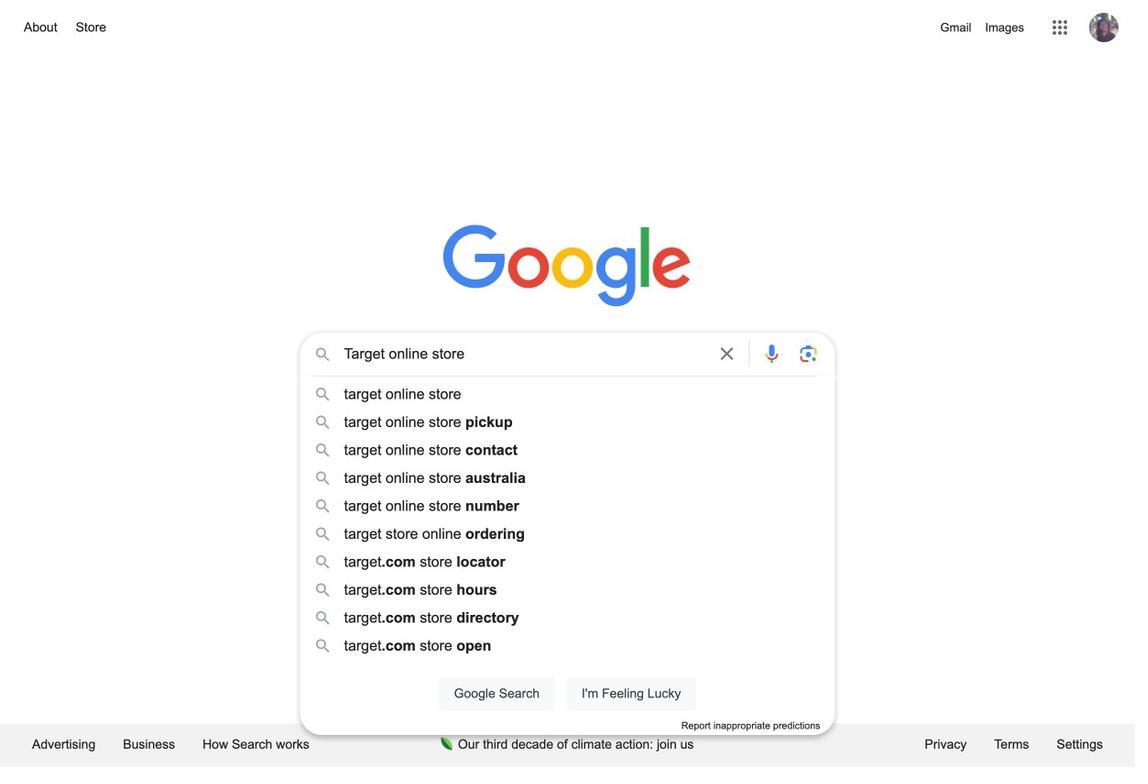 Task type: locate. For each thing, give the bounding box(es) containing it.
None search field
[[18, 327, 1117, 735]]

Search text field
[[344, 344, 705, 368]]

list box
[[300, 380, 835, 660]]



Task type: vqa. For each thing, say whether or not it's contained in the screenshot.
search box
yes



Task type: describe. For each thing, give the bounding box(es) containing it.
search by image image
[[798, 343, 820, 365]]

search by voice image
[[761, 343, 783, 365]]

google image
[[443, 225, 692, 309]]

I'm Feeling Lucky submit
[[566, 677, 697, 710]]



